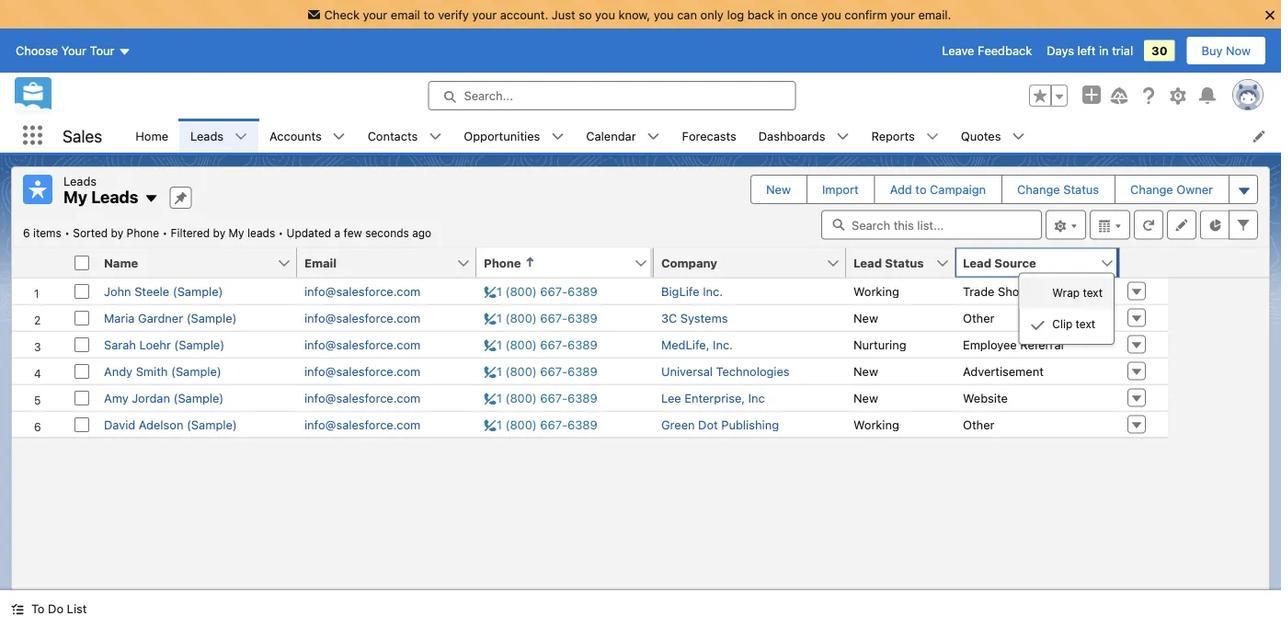 Task type: vqa. For each thing, say whether or not it's contained in the screenshot.
3C
yes



Task type: locate. For each thing, give the bounding box(es) containing it.
menu inside lead source element
[[1020, 277, 1114, 340]]

text inside clip text "link"
[[1076, 318, 1096, 331]]

(sample) for john steele (sample)
[[173, 284, 223, 298]]

1 lead from the left
[[854, 256, 882, 270]]

1 horizontal spatial you
[[654, 7, 674, 21]]

inc
[[748, 391, 765, 405]]

5 info@salesforce.com link from the top
[[304, 391, 421, 405]]

cell
[[67, 248, 97, 278]]

universal
[[661, 364, 713, 378]]

adelson
[[139, 418, 183, 431]]

back
[[748, 7, 774, 21]]

enterprise,
[[685, 391, 745, 405]]

my leads grid
[[12, 248, 1168, 438]]

menu
[[1020, 277, 1114, 340]]

6 info@salesforce.com from the top
[[304, 418, 421, 431]]

reports link
[[861, 119, 926, 153]]

can
[[677, 7, 697, 21]]

text default image left accounts
[[235, 130, 248, 143]]

employee
[[963, 338, 1017, 351]]

your left email
[[363, 7, 388, 21]]

1 horizontal spatial •
[[162, 227, 168, 240]]

by right filtered
[[213, 227, 226, 240]]

6
[[23, 227, 30, 240]]

info@salesforce.com for david adelson (sample)
[[304, 418, 421, 431]]

phone button
[[477, 248, 634, 277]]

to right add
[[916, 183, 927, 196]]

search...
[[464, 89, 513, 103]]

quotes link
[[950, 119, 1012, 153]]

1 text default image from the left
[[429, 130, 442, 143]]

0 horizontal spatial lead
[[854, 256, 882, 270]]

0 vertical spatial status
[[1064, 183, 1099, 196]]

2 horizontal spatial you
[[821, 7, 842, 21]]

text default image left the reports
[[837, 130, 850, 143]]

clip text link
[[1020, 309, 1114, 340]]

lee
[[661, 391, 681, 405]]

status inside lead status button
[[885, 256, 924, 270]]

text default image inside leads list item
[[235, 130, 248, 143]]

2 by from the left
[[213, 227, 226, 240]]

text for clip text
[[1076, 318, 1096, 331]]

status
[[1064, 183, 1099, 196], [885, 256, 924, 270]]

2 horizontal spatial text default image
[[647, 130, 660, 143]]

4 info@salesforce.com link from the top
[[304, 364, 421, 378]]

click to dial disabled image for green
[[484, 418, 598, 431]]

0 vertical spatial inc.
[[703, 284, 723, 298]]

5 click to dial disabled image from the top
[[484, 391, 598, 405]]

quotes list item
[[950, 119, 1036, 153]]

your left email.
[[891, 7, 915, 21]]

john
[[104, 284, 131, 298]]

None search field
[[821, 210, 1042, 240]]

text default image
[[235, 130, 248, 143], [333, 130, 346, 143], [837, 130, 850, 143], [926, 130, 939, 143], [1012, 130, 1025, 143], [144, 191, 159, 206], [1031, 318, 1045, 333], [11, 603, 24, 616]]

3 info@salesforce.com from the top
[[304, 338, 421, 351]]

working down lead status
[[854, 284, 900, 298]]

amy
[[104, 391, 128, 405]]

other down trade
[[963, 311, 995, 325]]

change down quotes list item
[[1018, 183, 1060, 196]]

leads
[[190, 129, 224, 143], [63, 174, 97, 188], [91, 187, 138, 207]]

by right sorted
[[111, 227, 123, 240]]

1 vertical spatial other
[[963, 418, 995, 431]]

0 vertical spatial working
[[854, 284, 900, 298]]

2 click to dial disabled image from the top
[[484, 311, 598, 325]]

to right email
[[424, 7, 435, 21]]

(sample) down sarah loehr (sample)
[[171, 364, 221, 378]]

email button
[[297, 248, 456, 277]]

leads list item
[[179, 119, 259, 153]]

text default image inside reports list item
[[926, 130, 939, 143]]

info@salesforce.com for john steele (sample)
[[304, 284, 421, 298]]

1 other from the top
[[963, 311, 995, 325]]

opportunities
[[464, 129, 540, 143]]

0 vertical spatial phone
[[127, 227, 159, 240]]

text right wrap
[[1083, 286, 1103, 299]]

text default image
[[429, 130, 442, 143], [551, 130, 564, 143], [647, 130, 660, 143]]

search... button
[[428, 81, 796, 110]]

text default image inside contacts list item
[[429, 130, 442, 143]]

inc. up universal technologies link
[[713, 338, 733, 351]]

2 info@salesforce.com link from the top
[[304, 311, 421, 325]]

so
[[579, 7, 592, 21]]

trade
[[963, 284, 995, 298]]

text default image right 'contacts' at the left
[[429, 130, 442, 143]]

2 lead from the left
[[963, 256, 992, 270]]

text default image left calendar link
[[551, 130, 564, 143]]

calendar list item
[[575, 119, 671, 153]]

3 click to dial disabled image from the top
[[484, 338, 598, 351]]

leads
[[247, 227, 275, 240]]

steele
[[134, 284, 169, 298]]

(sample) down name "element"
[[173, 284, 223, 298]]

you right once
[[821, 7, 842, 21]]

(sample) for amy jordan (sample)
[[173, 391, 224, 405]]

5 info@salesforce.com from the top
[[304, 391, 421, 405]]

text default image right calendar at the left of the page
[[647, 130, 660, 143]]

new button
[[752, 176, 806, 203]]

systems
[[681, 311, 728, 325]]

•
[[65, 227, 70, 240], [162, 227, 168, 240], [278, 227, 284, 240]]

info@salesforce.com link for maria gardner (sample)
[[304, 311, 421, 325]]

(sample) for maria gardner (sample)
[[186, 311, 237, 325]]

universal technologies link
[[661, 364, 790, 378]]

1 horizontal spatial text default image
[[551, 130, 564, 143]]

new inside button
[[766, 183, 791, 196]]

3 text default image from the left
[[647, 130, 660, 143]]

item number image
[[12, 248, 67, 277]]

click to dial disabled image for 3c
[[484, 311, 598, 325]]

text default image inside to do list button
[[11, 603, 24, 616]]

in right back
[[778, 7, 788, 21]]

name
[[104, 256, 138, 270]]

action image
[[1120, 248, 1168, 277]]

campaign
[[930, 183, 986, 196]]

3 you from the left
[[821, 7, 842, 21]]

you right the so
[[595, 7, 615, 21]]

a
[[334, 227, 341, 240]]

list
[[124, 119, 1281, 153]]

maria gardner (sample) link
[[104, 311, 237, 325]]

info@salesforce.com
[[304, 284, 421, 298], [304, 311, 421, 325], [304, 338, 421, 351], [304, 364, 421, 378], [304, 391, 421, 405], [304, 418, 421, 431]]

0 horizontal spatial my
[[63, 187, 87, 207]]

leave feedback link
[[942, 44, 1032, 58]]

0 horizontal spatial change
[[1018, 183, 1060, 196]]

(sample) up david adelson (sample) at left bottom
[[173, 391, 224, 405]]

text inside wrap text link
[[1083, 286, 1103, 299]]

forecasts
[[682, 129, 737, 143]]

inc. for biglife inc.
[[703, 284, 723, 298]]

phone inside button
[[484, 256, 521, 270]]

0 horizontal spatial you
[[595, 7, 615, 21]]

company element
[[654, 248, 857, 278]]

lead up trade
[[963, 256, 992, 270]]

other down website
[[963, 418, 995, 431]]

status down search my leads list view. search field
[[885, 256, 924, 270]]

lead for lead source
[[963, 256, 992, 270]]

change inside button
[[1131, 183, 1174, 196]]

calendar
[[586, 129, 636, 143]]

text default image inside calendar list item
[[647, 130, 660, 143]]

change left owner
[[1131, 183, 1174, 196]]

6 click to dial disabled image from the top
[[484, 418, 598, 431]]

6 items • sorted by phone • filtered by my leads • updated a few seconds ago
[[23, 227, 432, 240]]

gardner
[[138, 311, 183, 325]]

info@salesforce.com link for john steele (sample)
[[304, 284, 421, 298]]

1 vertical spatial status
[[885, 256, 924, 270]]

click to dial disabled image
[[484, 284, 598, 298], [484, 311, 598, 325], [484, 338, 598, 351], [484, 364, 598, 378], [484, 391, 598, 405], [484, 418, 598, 431]]

text default image for opportunities
[[551, 130, 564, 143]]

info@salesforce.com link for david adelson (sample)
[[304, 418, 421, 431]]

change for change owner
[[1131, 183, 1174, 196]]

change status
[[1018, 183, 1099, 196]]

text default image inside opportunities list item
[[551, 130, 564, 143]]

inc. up systems
[[703, 284, 723, 298]]

0 horizontal spatial phone
[[127, 227, 159, 240]]

text default image right accounts
[[333, 130, 346, 143]]

medlife,
[[661, 338, 710, 351]]

sales
[[63, 126, 102, 146]]

my right leads "icon"
[[63, 187, 87, 207]]

4 info@salesforce.com from the top
[[304, 364, 421, 378]]

change inside 'button'
[[1018, 183, 1060, 196]]

choose your tour button
[[15, 36, 132, 65]]

accounts link
[[259, 119, 333, 153]]

2 info@salesforce.com from the top
[[304, 311, 421, 325]]

text default image left to in the bottom left of the page
[[11, 603, 24, 616]]

in
[[778, 7, 788, 21], [1099, 44, 1109, 58]]

working down nurturing
[[854, 418, 900, 431]]

name element
[[97, 248, 308, 278]]

sarah loehr (sample) link
[[104, 338, 225, 351]]

opportunities list item
[[453, 119, 575, 153]]

text right clip
[[1076, 318, 1096, 331]]

new for 3c systems
[[854, 311, 878, 325]]

1 horizontal spatial change
[[1131, 183, 1174, 196]]

confirm
[[845, 7, 887, 21]]

1 horizontal spatial in
[[1099, 44, 1109, 58]]

to
[[31, 602, 45, 616]]

you left can at the right
[[654, 7, 674, 21]]

inc. for medlife, inc.
[[713, 338, 733, 351]]

few
[[344, 227, 362, 240]]

menu containing wrap text
[[1020, 277, 1114, 340]]

1 horizontal spatial to
[[916, 183, 927, 196]]

2 change from the left
[[1131, 183, 1174, 196]]

david adelson (sample) link
[[104, 418, 237, 431]]

wrap text
[[1053, 286, 1103, 299]]

contacts list item
[[357, 119, 453, 153]]

info@salesforce.com for maria gardner (sample)
[[304, 311, 421, 325]]

(sample) right the gardner
[[186, 311, 237, 325]]

1 info@salesforce.com from the top
[[304, 284, 421, 298]]

0 vertical spatial my
[[63, 187, 87, 207]]

1 vertical spatial phone
[[484, 256, 521, 270]]

0 horizontal spatial •
[[65, 227, 70, 240]]

reports list item
[[861, 119, 950, 153]]

nurturing
[[854, 338, 907, 351]]

maria gardner (sample)
[[104, 311, 237, 325]]

2 horizontal spatial your
[[891, 7, 915, 21]]

1 vertical spatial text
[[1076, 318, 1096, 331]]

3c systems
[[661, 311, 728, 325]]

• right leads
[[278, 227, 284, 240]]

(sample) down maria gardner (sample) link
[[174, 338, 225, 351]]

lead down search my leads list view. search field
[[854, 256, 882, 270]]

status inside the change status 'button'
[[1064, 183, 1099, 196]]

text default image inside accounts list item
[[333, 130, 346, 143]]

action element
[[1120, 248, 1168, 278]]

0 horizontal spatial status
[[885, 256, 924, 270]]

tour
[[90, 44, 115, 58]]

working for green dot publishing
[[854, 418, 900, 431]]

1 change from the left
[[1018, 183, 1060, 196]]

sarah loehr (sample)
[[104, 338, 225, 351]]

1 vertical spatial to
[[916, 183, 927, 196]]

phone element
[[477, 248, 665, 278]]

• right items
[[65, 227, 70, 240]]

info@salesforce.com for sarah loehr (sample)
[[304, 338, 421, 351]]

1 vertical spatial my
[[229, 227, 244, 240]]

lead status button
[[846, 248, 936, 277]]

leads right home
[[190, 129, 224, 143]]

green dot publishing
[[661, 418, 779, 431]]

to
[[424, 7, 435, 21], [916, 183, 927, 196]]

1 horizontal spatial phone
[[484, 256, 521, 270]]

0 vertical spatial text
[[1083, 286, 1103, 299]]

0 horizontal spatial your
[[363, 7, 388, 21]]

0 horizontal spatial by
[[111, 227, 123, 240]]

1 vertical spatial working
[[854, 418, 900, 431]]

by
[[111, 227, 123, 240], [213, 227, 226, 240]]

trial
[[1112, 44, 1133, 58]]

ago
[[412, 227, 432, 240]]

info@salesforce.com link
[[304, 284, 421, 298], [304, 311, 421, 325], [304, 338, 421, 351], [304, 364, 421, 378], [304, 391, 421, 405], [304, 418, 421, 431]]

new for lee enterprise, inc
[[854, 391, 878, 405]]

to inside button
[[916, 183, 927, 196]]

sarah
[[104, 338, 136, 351]]

6 info@salesforce.com link from the top
[[304, 418, 421, 431]]

text default image up 'referral' at the bottom right
[[1031, 318, 1045, 333]]

0 vertical spatial in
[[778, 7, 788, 21]]

lead for lead status
[[854, 256, 882, 270]]

0 horizontal spatial text default image
[[429, 130, 442, 143]]

1 horizontal spatial status
[[1064, 183, 1099, 196]]

my left leads
[[229, 227, 244, 240]]

1 you from the left
[[595, 7, 615, 21]]

1 horizontal spatial by
[[213, 227, 226, 240]]

1 horizontal spatial your
[[472, 7, 497, 21]]

1 info@salesforce.com link from the top
[[304, 284, 421, 298]]

text default image inside dashboards list item
[[837, 130, 850, 143]]

0 vertical spatial to
[[424, 7, 435, 21]]

none search field inside my leads|leads|list view element
[[821, 210, 1042, 240]]

1 click to dial disabled image from the top
[[484, 284, 598, 298]]

leads link
[[179, 119, 235, 153]]

group
[[1029, 85, 1068, 107]]

verify
[[438, 7, 469, 21]]

email.
[[919, 7, 952, 21]]

2 working from the top
[[854, 418, 900, 431]]

in right left on the top of the page
[[1099, 44, 1109, 58]]

(sample) right adelson
[[187, 418, 237, 431]]

your right verify
[[472, 7, 497, 21]]

1 horizontal spatial my
[[229, 227, 244, 240]]

3 info@salesforce.com link from the top
[[304, 338, 421, 351]]

status left change owner
[[1064, 183, 1099, 196]]

text default image right quotes
[[1012, 130, 1025, 143]]

0 vertical spatial other
[[963, 311, 995, 325]]

text default image right the reports
[[926, 130, 939, 143]]

1 vertical spatial inc.
[[713, 338, 733, 351]]

2 text default image from the left
[[551, 130, 564, 143]]

1 horizontal spatial lead
[[963, 256, 992, 270]]

• left filtered
[[162, 227, 168, 240]]

4 click to dial disabled image from the top
[[484, 364, 598, 378]]

1 working from the top
[[854, 284, 900, 298]]

2 horizontal spatial •
[[278, 227, 284, 240]]

click to dial disabled image for universal
[[484, 364, 598, 378]]



Task type: describe. For each thing, give the bounding box(es) containing it.
item number element
[[12, 248, 67, 278]]

lead status element
[[846, 248, 967, 278]]

Search My Leads list view. search field
[[821, 210, 1042, 240]]

andy smith (sample) link
[[104, 364, 221, 378]]

list containing home
[[124, 119, 1281, 153]]

updated
[[287, 227, 331, 240]]

info@salesforce.com link for andy smith (sample)
[[304, 364, 421, 378]]

text default image inside clip text "link"
[[1031, 318, 1045, 333]]

company button
[[654, 248, 826, 277]]

2 you from the left
[[654, 7, 674, 21]]

buy now
[[1202, 44, 1251, 58]]

leads inside list item
[[190, 129, 224, 143]]

2 • from the left
[[162, 227, 168, 240]]

calendar link
[[575, 119, 647, 153]]

info@salesforce.com link for amy jordan (sample)
[[304, 391, 421, 405]]

wrap text link
[[1020, 277, 1114, 309]]

quotes
[[961, 129, 1001, 143]]

technologies
[[716, 364, 790, 378]]

3 • from the left
[[278, 227, 284, 240]]

home
[[135, 129, 168, 143]]

amy jordan (sample)
[[104, 391, 224, 405]]

website
[[963, 391, 1008, 405]]

days left in trial
[[1047, 44, 1133, 58]]

leads up sorted
[[91, 187, 138, 207]]

lee enterprise, inc
[[661, 391, 765, 405]]

1 your from the left
[[363, 7, 388, 21]]

change for change status
[[1018, 183, 1060, 196]]

days
[[1047, 44, 1074, 58]]

john steele (sample) link
[[104, 284, 223, 298]]

david adelson (sample)
[[104, 418, 237, 431]]

info@salesforce.com for amy jordan (sample)
[[304, 391, 421, 405]]

(sample) for david adelson (sample)
[[187, 418, 237, 431]]

to do list
[[31, 602, 87, 616]]

import
[[822, 183, 859, 196]]

3c systems link
[[661, 311, 728, 325]]

accounts list item
[[259, 119, 357, 153]]

leave feedback
[[942, 44, 1032, 58]]

know,
[[619, 7, 651, 21]]

wrap
[[1053, 286, 1080, 299]]

text default image inside quotes list item
[[1012, 130, 1025, 143]]

email element
[[297, 248, 488, 278]]

your
[[61, 44, 86, 58]]

andy smith (sample)
[[104, 364, 221, 378]]

leads image
[[23, 175, 52, 204]]

my leads status
[[23, 227, 287, 240]]

check your email to verify your account. just so you know, you can only log back in once you confirm your email.
[[324, 7, 952, 21]]

my leads|leads|list view element
[[11, 167, 1270, 591]]

change owner
[[1131, 183, 1213, 196]]

owner
[[1177, 183, 1213, 196]]

items
[[33, 227, 61, 240]]

john steele (sample)
[[104, 284, 223, 298]]

dot
[[698, 418, 718, 431]]

just
[[552, 7, 576, 21]]

email
[[391, 7, 420, 21]]

to do list button
[[0, 591, 98, 627]]

filtered
[[171, 227, 210, 240]]

company
[[661, 256, 718, 270]]

once
[[791, 7, 818, 21]]

lead status
[[854, 256, 924, 270]]

medlife, inc.
[[661, 338, 733, 351]]

email
[[304, 256, 337, 270]]

maria
[[104, 311, 135, 325]]

account.
[[500, 7, 549, 21]]

buy
[[1202, 44, 1223, 58]]

lead source
[[963, 256, 1037, 270]]

contacts link
[[357, 119, 429, 153]]

status for lead status
[[885, 256, 924, 270]]

info@salesforce.com for andy smith (sample)
[[304, 364, 421, 378]]

lead source button
[[956, 248, 1100, 277]]

(sample) for sarah loehr (sample)
[[174, 338, 225, 351]]

andy
[[104, 364, 133, 378]]

1 • from the left
[[65, 227, 70, 240]]

dashboards list item
[[748, 119, 861, 153]]

list
[[67, 602, 87, 616]]

0 horizontal spatial to
[[424, 7, 435, 21]]

1 vertical spatial in
[[1099, 44, 1109, 58]]

universal technologies
[[661, 364, 790, 378]]

text default image for contacts
[[429, 130, 442, 143]]

0 horizontal spatial in
[[778, 7, 788, 21]]

dashboards
[[759, 129, 826, 143]]

buy now button
[[1186, 36, 1267, 65]]

my leads
[[63, 187, 138, 207]]

(sample) for andy smith (sample)
[[171, 364, 221, 378]]

david
[[104, 418, 135, 431]]

smith
[[136, 364, 168, 378]]

click to dial disabled image for medlife,
[[484, 338, 598, 351]]

text default image for calendar
[[647, 130, 660, 143]]

working for biglife inc.
[[854, 284, 900, 298]]

2 your from the left
[[472, 7, 497, 21]]

add
[[890, 183, 912, 196]]

info@salesforce.com link for sarah loehr (sample)
[[304, 338, 421, 351]]

seconds
[[365, 227, 409, 240]]

click to dial disabled image for lee
[[484, 391, 598, 405]]

text for wrap text
[[1083, 286, 1103, 299]]

trade show
[[963, 284, 1029, 298]]

clip text
[[1053, 318, 1096, 331]]

accounts
[[270, 129, 322, 143]]

sorted
[[73, 227, 108, 240]]

leads right leads "icon"
[[63, 174, 97, 188]]

dashboards link
[[748, 119, 837, 153]]

log
[[727, 7, 744, 21]]

text default image up my leads status
[[144, 191, 159, 206]]

green
[[661, 418, 695, 431]]

new for universal technologies
[[854, 364, 878, 378]]

reports
[[872, 129, 915, 143]]

do
[[48, 602, 64, 616]]

source
[[995, 256, 1037, 270]]

1 by from the left
[[111, 227, 123, 240]]

forecasts link
[[671, 119, 748, 153]]

left
[[1078, 44, 1096, 58]]

status for change status
[[1064, 183, 1099, 196]]

lead source element
[[956, 248, 1131, 345]]

biglife
[[661, 284, 700, 298]]

home link
[[124, 119, 179, 153]]

only
[[701, 7, 724, 21]]

cell inside my leads "grid"
[[67, 248, 97, 278]]

3 your from the left
[[891, 7, 915, 21]]

lee enterprise, inc link
[[661, 391, 765, 405]]

click to dial disabled image for biglife
[[484, 284, 598, 298]]

2 other from the top
[[963, 418, 995, 431]]

employee referral
[[963, 338, 1064, 351]]



